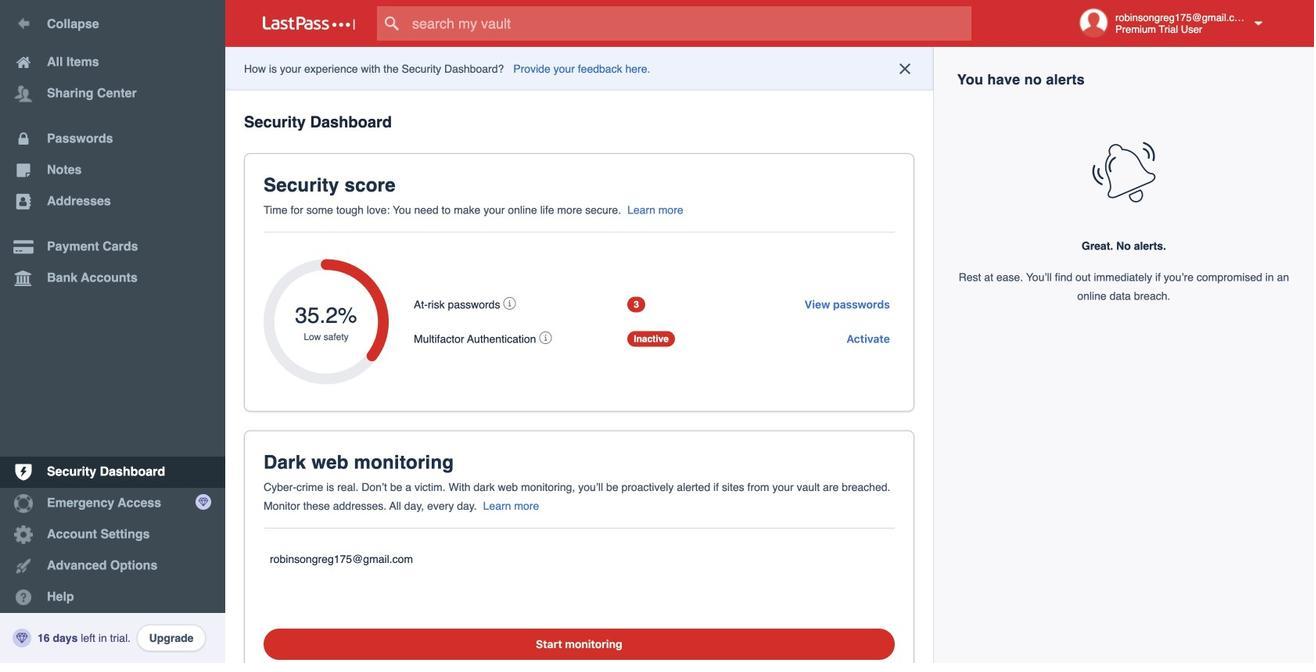 Task type: locate. For each thing, give the bounding box(es) containing it.
Search search field
[[377, 6, 1002, 41]]

search my vault text field
[[377, 6, 1002, 41]]

main navigation navigation
[[0, 0, 225, 663]]



Task type: describe. For each thing, give the bounding box(es) containing it.
lastpass image
[[263, 16, 355, 31]]



Task type: vqa. For each thing, say whether or not it's contained in the screenshot.
'search my vault' text field on the top of the page
yes



